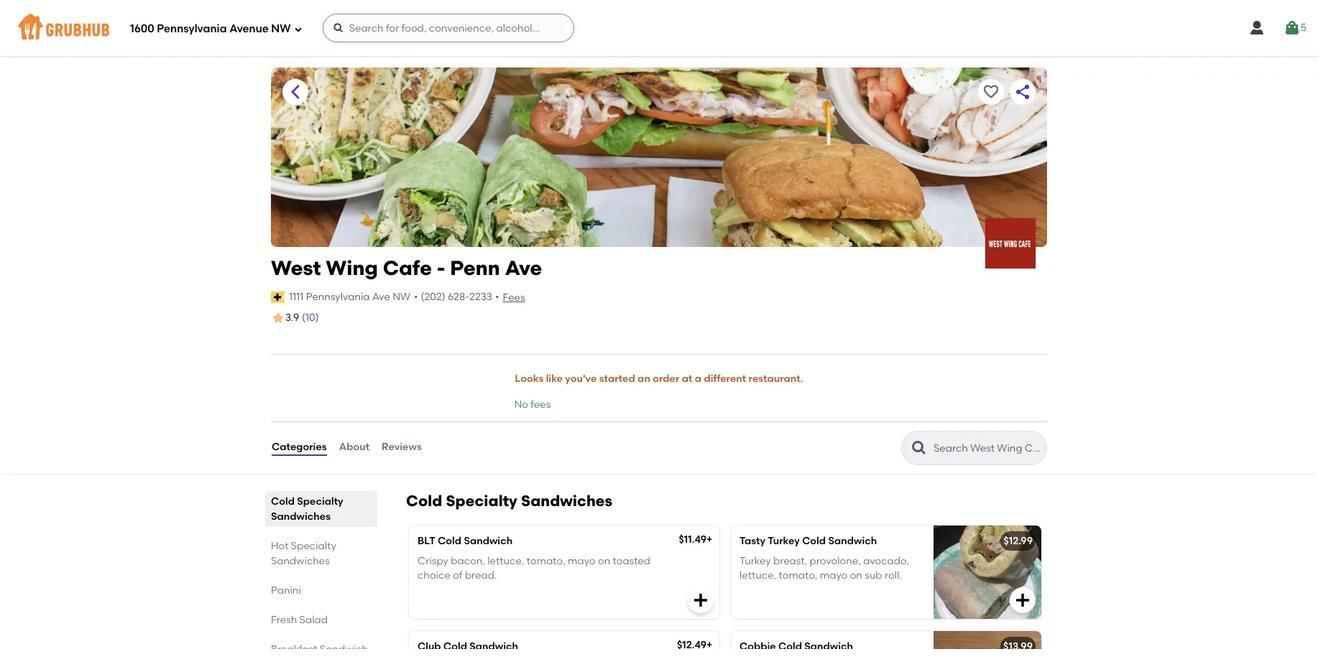 Task type: vqa. For each thing, say whether or not it's contained in the screenshot.
5
yes



Task type: locate. For each thing, give the bounding box(es) containing it.
cold specialty sandwiches tab
[[271, 494, 372, 524]]

pennsylvania down "wing" on the top of page
[[306, 291, 370, 303]]

nw down west wing cafe - penn ave
[[393, 291, 410, 303]]

pennsylvania right 1600
[[157, 22, 227, 35]]

specialty inside hot specialty sandwiches
[[291, 540, 336, 552]]

1 sandwich from the left
[[464, 535, 513, 547]]

cold specialty sandwiches up hot specialty sandwiches
[[271, 496, 343, 523]]

panini tab
[[271, 583, 372, 598]]

1 vertical spatial lettuce,
[[739, 570, 776, 582]]

panini
[[271, 585, 301, 597]]

pennsylvania for 1111
[[306, 291, 370, 303]]

hot specialty sandwiches tab
[[271, 539, 372, 569]]

tomato,
[[527, 555, 565, 568], [779, 570, 817, 582]]

sandwiches for hot specialty sandwiches tab
[[271, 555, 330, 567]]

cold
[[406, 492, 442, 510], [271, 496, 295, 508], [438, 535, 461, 547], [802, 535, 826, 547]]

sandwiches
[[521, 492, 612, 510], [271, 511, 331, 523], [271, 555, 330, 567]]

1 vertical spatial sandwiches
[[271, 511, 331, 523]]

cold specialty sandwiches up blt cold sandwich on the bottom left
[[406, 492, 612, 510]]

1111
[[289, 291, 304, 303]]

avocado,
[[863, 555, 909, 568]]

lettuce, inside crispy bacon, lettuce, tomato, mayo on toasted choice of bread.
[[487, 555, 524, 568]]

0 vertical spatial on
[[598, 555, 610, 568]]

0 horizontal spatial ave
[[372, 291, 390, 303]]

1 horizontal spatial on
[[850, 570, 862, 582]]

(202)
[[421, 291, 445, 303]]

specialty right hot
[[291, 540, 336, 552]]

crispy
[[418, 555, 448, 568]]

1 horizontal spatial mayo
[[820, 570, 848, 582]]

different
[[704, 373, 746, 385]]

0 horizontal spatial •
[[414, 291, 418, 303]]

• right '2233'
[[495, 291, 499, 303]]

sub
[[865, 570, 882, 582]]

1 horizontal spatial pennsylvania
[[306, 291, 370, 303]]

pennsylvania
[[157, 22, 227, 35], [306, 291, 370, 303]]

0 vertical spatial mayo
[[568, 555, 595, 568]]

specialty up blt cold sandwich on the bottom left
[[446, 492, 517, 510]]

•
[[414, 291, 418, 303], [495, 291, 499, 303]]

on left toasted
[[598, 555, 610, 568]]

1 vertical spatial tomato,
[[779, 570, 817, 582]]

west
[[271, 256, 321, 280]]

1 horizontal spatial nw
[[393, 291, 410, 303]]

1 horizontal spatial tomato,
[[779, 570, 817, 582]]

specialty up hot specialty sandwiches tab
[[297, 496, 343, 508]]

turkey up breast,
[[768, 535, 800, 547]]

fresh salad
[[271, 614, 328, 626]]

sandwiches inside hot specialty sandwiches
[[271, 555, 330, 567]]

you've
[[565, 373, 597, 385]]

nw
[[271, 22, 291, 35], [393, 291, 410, 303]]

main navigation navigation
[[0, 0, 1318, 56]]

1 vertical spatial turkey
[[739, 555, 771, 568]]

1 horizontal spatial cold specialty sandwiches
[[406, 492, 612, 510]]

on
[[598, 555, 610, 568], [850, 570, 862, 582]]

pennsylvania inside main navigation navigation
[[157, 22, 227, 35]]

turkey down tasty on the bottom right of page
[[739, 555, 771, 568]]

blt cold sandwich
[[418, 535, 513, 547]]

lettuce, down tasty on the bottom right of page
[[739, 570, 776, 582]]

1 vertical spatial nw
[[393, 291, 410, 303]]

turkey
[[768, 535, 800, 547], [739, 555, 771, 568]]

sandwich up bacon,
[[464, 535, 513, 547]]

2 vertical spatial sandwiches
[[271, 555, 330, 567]]

0 horizontal spatial lettuce,
[[487, 555, 524, 568]]

save this restaurant button
[[978, 79, 1004, 105]]

provolone,
[[810, 555, 861, 568]]

2233
[[469, 291, 492, 303]]

svg image inside 5 button
[[1283, 19, 1301, 37]]

1 horizontal spatial •
[[495, 291, 499, 303]]

tasty turkey cold sandwich image
[[934, 526, 1041, 619]]

5
[[1301, 21, 1307, 34]]

fees
[[531, 399, 551, 411]]

subscription pass image
[[271, 292, 285, 303]]

0 horizontal spatial cold specialty sandwiches
[[271, 496, 343, 523]]

0 horizontal spatial pennsylvania
[[157, 22, 227, 35]]

nw inside main navigation navigation
[[271, 22, 291, 35]]

mayo down provolone,
[[820, 570, 848, 582]]

tab
[[271, 642, 372, 650]]

sandwiches for cold specialty sandwiches tab
[[271, 511, 331, 523]]

like
[[546, 373, 563, 385]]

mayo left toasted
[[568, 555, 595, 568]]

avenue
[[229, 22, 269, 35]]

specialty inside tab
[[297, 496, 343, 508]]

mayo inside crispy bacon, lettuce, tomato, mayo on toasted choice of bread.
[[568, 555, 595, 568]]

cafe
[[383, 256, 432, 280]]

sandwich up provolone,
[[828, 535, 877, 547]]

1 vertical spatial ave
[[372, 291, 390, 303]]

2 sandwich from the left
[[828, 535, 877, 547]]

ave up fees
[[505, 256, 542, 280]]

1 • from the left
[[414, 291, 418, 303]]

tomato, inside crispy bacon, lettuce, tomato, mayo on toasted choice of bread.
[[527, 555, 565, 568]]

nw for 1600 pennsylvania avenue nw
[[271, 22, 291, 35]]

tomato, inside turkey breast, provolone, avocado, lettuce, tomato, mayo on sub roll.
[[779, 570, 817, 582]]

about
[[339, 442, 369, 454]]

1 horizontal spatial lettuce,
[[739, 570, 776, 582]]

0 vertical spatial nw
[[271, 22, 291, 35]]

pennsylvania inside button
[[306, 291, 370, 303]]

bread.
[[465, 570, 497, 582]]

2 • from the left
[[495, 291, 499, 303]]

1 vertical spatial pennsylvania
[[306, 291, 370, 303]]

0 horizontal spatial sandwich
[[464, 535, 513, 547]]

0 horizontal spatial tomato,
[[527, 555, 565, 568]]

0 horizontal spatial mayo
[[568, 555, 595, 568]]

nw right avenue
[[271, 22, 291, 35]]

a
[[695, 373, 701, 385]]

categories button
[[271, 422, 327, 474]]

1 horizontal spatial ave
[[505, 256, 542, 280]]

0 vertical spatial lettuce,
[[487, 555, 524, 568]]

at
[[682, 373, 692, 385]]

lettuce, up bread.
[[487, 555, 524, 568]]

0 vertical spatial tomato,
[[527, 555, 565, 568]]

cold inside tab
[[271, 496, 295, 508]]

1 horizontal spatial sandwich
[[828, 535, 877, 547]]

nw for 1111 pennsylvania ave nw
[[393, 291, 410, 303]]

nw inside button
[[393, 291, 410, 303]]

ave inside button
[[372, 291, 390, 303]]

specialty for hot specialty sandwiches tab
[[291, 540, 336, 552]]

mayo
[[568, 555, 595, 568], [820, 570, 848, 582]]

sandwich
[[464, 535, 513, 547], [828, 535, 877, 547]]

0 horizontal spatial nw
[[271, 22, 291, 35]]

on left sub
[[850, 570, 862, 582]]

1 vertical spatial on
[[850, 570, 862, 582]]

lettuce, inside turkey breast, provolone, avocado, lettuce, tomato, mayo on sub roll.
[[739, 570, 776, 582]]

1 vertical spatial mayo
[[820, 570, 848, 582]]

0 horizontal spatial on
[[598, 555, 610, 568]]

bacon,
[[451, 555, 485, 568]]

fees button
[[502, 290, 526, 306]]

1600 pennsylvania avenue nw
[[130, 22, 291, 35]]

about button
[[338, 422, 370, 474]]

1600
[[130, 22, 154, 35]]

cold up hot
[[271, 496, 295, 508]]

• left (202)
[[414, 291, 418, 303]]

cold specialty sandwiches
[[406, 492, 612, 510], [271, 496, 343, 523]]

sandwiches inside tab
[[271, 511, 331, 523]]

Search West Wing Cafe - Penn Ave search field
[[932, 442, 1042, 455]]

specialty
[[446, 492, 517, 510], [297, 496, 343, 508], [291, 540, 336, 552]]

svg image
[[1248, 19, 1265, 37], [1283, 19, 1301, 37], [332, 22, 344, 34], [294, 25, 302, 33], [692, 592, 709, 609], [1014, 592, 1031, 609]]

1111 pennsylvania ave nw
[[289, 291, 410, 303]]

ave
[[505, 256, 542, 280], [372, 291, 390, 303]]

0 vertical spatial pennsylvania
[[157, 22, 227, 35]]

lettuce,
[[487, 555, 524, 568], [739, 570, 776, 582]]

salad
[[299, 614, 328, 626]]

0 vertical spatial ave
[[505, 256, 542, 280]]

on inside turkey breast, provolone, avocado, lettuce, tomato, mayo on sub roll.
[[850, 570, 862, 582]]

ave down west wing cafe - penn ave
[[372, 291, 390, 303]]



Task type: describe. For each thing, give the bounding box(es) containing it.
blt
[[418, 535, 435, 547]]

no fees
[[514, 399, 551, 411]]

turkey inside turkey breast, provolone, avocado, lettuce, tomato, mayo on sub roll.
[[739, 555, 771, 568]]

no
[[514, 399, 528, 411]]

looks like you've started an order at a different restaurant.
[[515, 373, 803, 385]]

of
[[453, 570, 462, 582]]

+
[[706, 534, 712, 546]]

on inside crispy bacon, lettuce, tomato, mayo on toasted choice of bread.
[[598, 555, 610, 568]]

$12.99
[[1004, 535, 1033, 547]]

$11.49 +
[[679, 534, 712, 546]]

cobbie cold sandwich image
[[934, 631, 1041, 650]]

toasted
[[613, 555, 650, 568]]

hot
[[271, 540, 289, 552]]

wing
[[326, 256, 378, 280]]

(202) 628-2233 button
[[421, 290, 492, 305]]

-
[[437, 256, 445, 280]]

penn
[[450, 256, 500, 280]]

specialty for cold specialty sandwiches tab
[[297, 496, 343, 508]]

3.9
[[285, 312, 299, 324]]

west wing cafe - penn ave logo image
[[985, 218, 1036, 269]]

cold up the blt
[[406, 492, 442, 510]]

0 vertical spatial sandwiches
[[521, 492, 612, 510]]

share icon image
[[1014, 83, 1031, 101]]

628-
[[448, 291, 469, 303]]

fresh salad tab
[[271, 613, 372, 628]]

turkey breast, provolone, avocado, lettuce, tomato, mayo on sub roll.
[[739, 555, 909, 582]]

hot specialty sandwiches
[[271, 540, 336, 567]]

caret left icon image
[[287, 83, 304, 101]]

choice
[[418, 570, 450, 582]]

fees
[[503, 292, 525, 304]]

categories
[[272, 442, 327, 454]]

cold specialty sandwiches inside tab
[[271, 496, 343, 523]]

5 button
[[1283, 15, 1307, 41]]

1111 pennsylvania ave nw button
[[288, 289, 411, 305]]

restaurant.
[[749, 373, 803, 385]]

looks
[[515, 373, 544, 385]]

• (202) 628-2233 • fees
[[414, 291, 525, 304]]

fresh
[[271, 614, 297, 626]]

cold right the blt
[[438, 535, 461, 547]]

west wing cafe - penn ave
[[271, 256, 542, 280]]

tasty turkey cold sandwich
[[739, 535, 877, 547]]

cold up provolone,
[[802, 535, 826, 547]]

reviews
[[382, 442, 422, 454]]

mayo inside turkey breast, provolone, avocado, lettuce, tomato, mayo on sub roll.
[[820, 570, 848, 582]]

$11.49
[[679, 534, 706, 546]]

pennsylvania for 1600
[[157, 22, 227, 35]]

tasty
[[739, 535, 765, 547]]

started
[[599, 373, 635, 385]]

order
[[653, 373, 679, 385]]

crispy bacon, lettuce, tomato, mayo on toasted choice of bread.
[[418, 555, 650, 582]]

Search for food, convenience, alcohol... search field
[[322, 14, 574, 42]]

roll.
[[885, 570, 902, 582]]

looks like you've started an order at a different restaurant. button
[[514, 364, 804, 395]]

breast,
[[773, 555, 807, 568]]

an
[[638, 373, 650, 385]]

0 vertical spatial turkey
[[768, 535, 800, 547]]

save this restaurant image
[[982, 83, 1000, 101]]

search icon image
[[911, 440, 928, 457]]

star icon image
[[271, 311, 285, 326]]

reviews button
[[381, 422, 422, 474]]

(10)
[[302, 312, 319, 324]]



